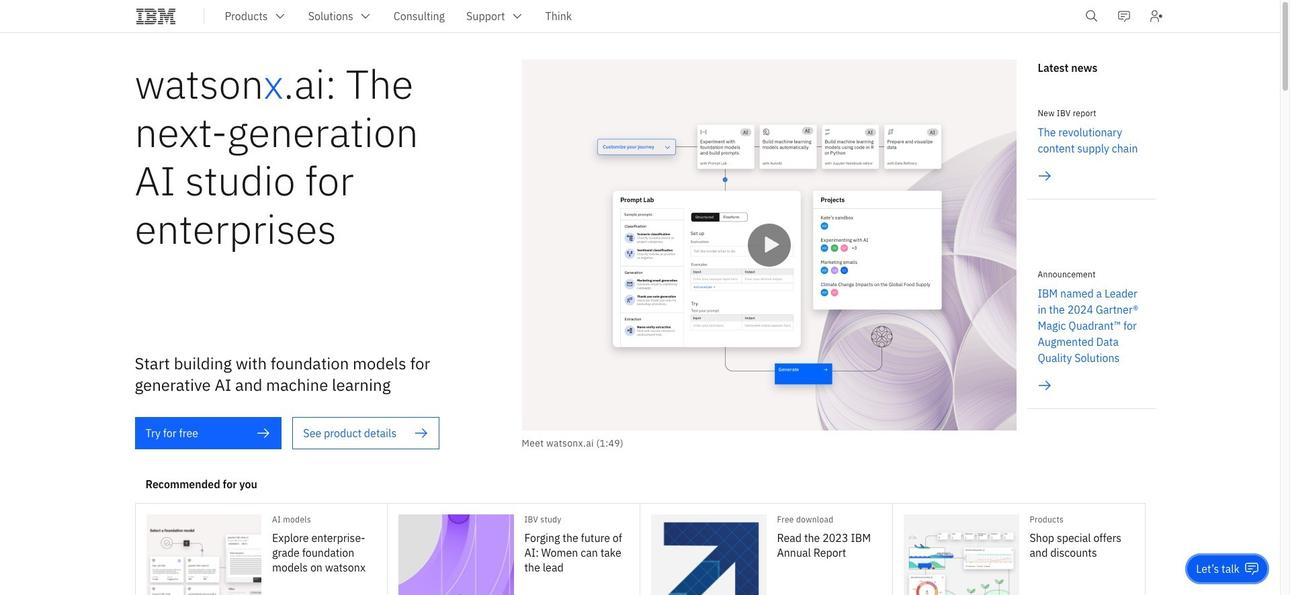 Task type: locate. For each thing, give the bounding box(es) containing it.
let's talk element
[[1197, 562, 1240, 577]]



Task type: vqa. For each thing, say whether or not it's contained in the screenshot.
let's talk element
yes



